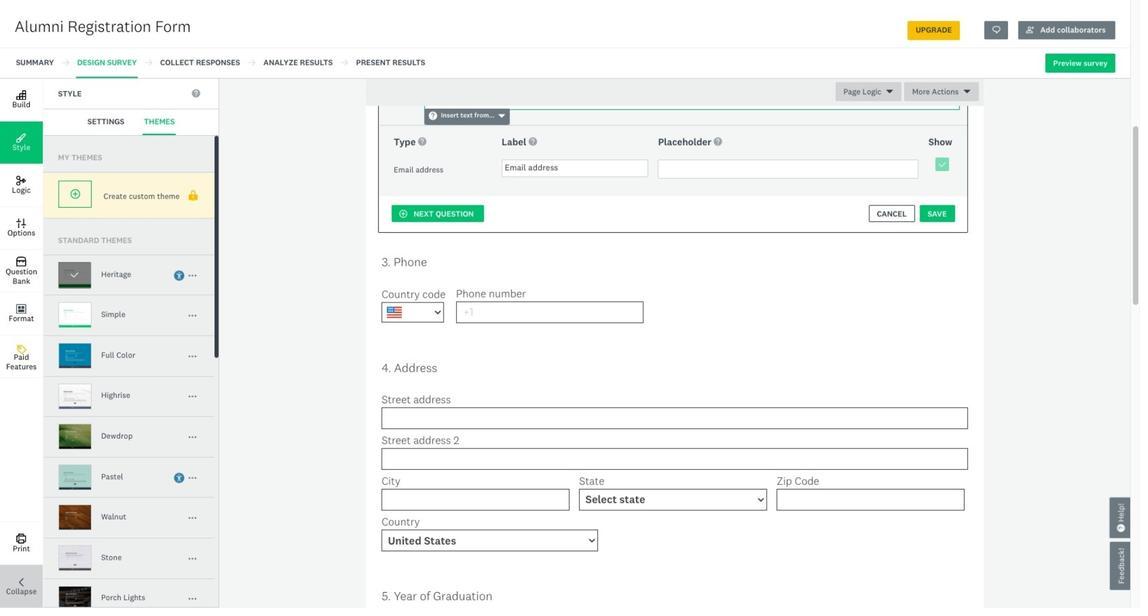 Task type: describe. For each thing, give the bounding box(es) containing it.
 +1  text field
[[456, 302, 644, 323]]



Task type: vqa. For each thing, say whether or not it's contained in the screenshot.
  text field on the bottom of page
yes



Task type: locate. For each thing, give the bounding box(es) containing it.
  text field
[[382, 407, 969, 429], [382, 448, 969, 470], [382, 489, 570, 511]]

None text field
[[659, 160, 919, 179]]

  text field
[[777, 489, 965, 511]]

application
[[799, 61, 960, 76]]

3   text field from the top
[[382, 489, 570, 511]]

0 vertical spatial   text field
[[382, 407, 969, 429]]

1 vertical spatial   text field
[[382, 448, 969, 470]]

2   text field from the top
[[382, 448, 969, 470]]

2 vertical spatial   text field
[[382, 489, 570, 511]]

1   text field from the top
[[382, 407, 969, 429]]



